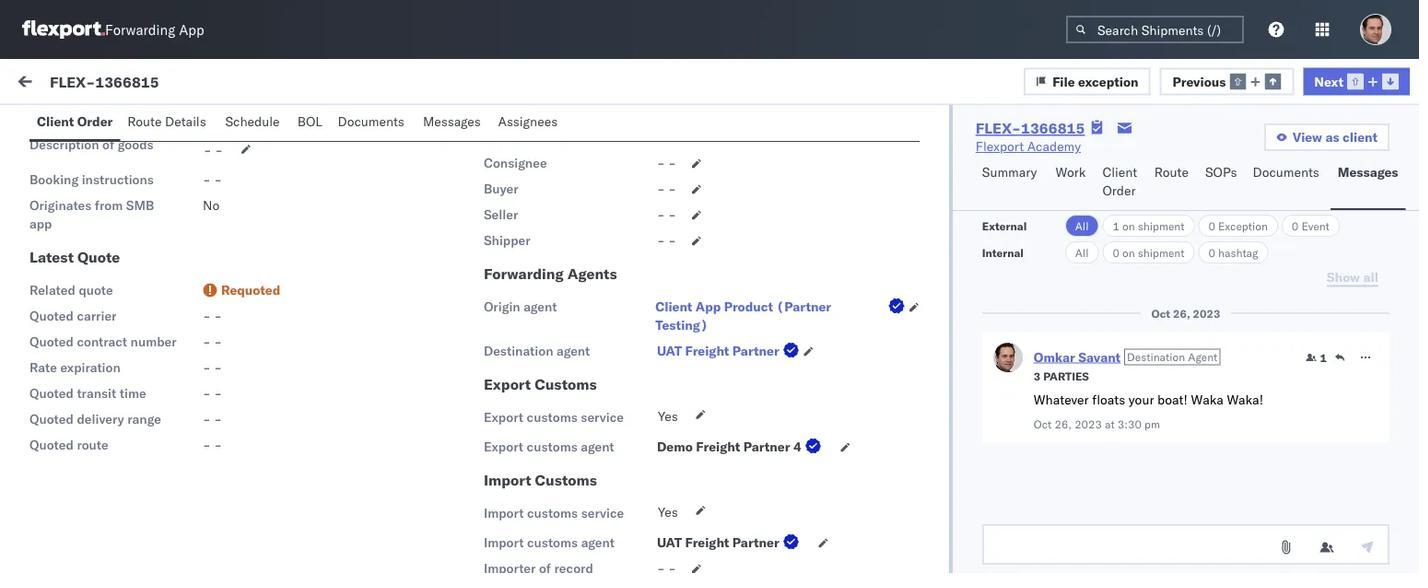 Task type: vqa. For each thing, say whether or not it's contained in the screenshot.
bottom test 20 wi team assignment
no



Task type: locate. For each thing, give the bounding box(es) containing it.
quoted transit time
[[30, 385, 146, 402]]

2 shipment from the top
[[1138, 246, 1185, 260]]

flexport academy link
[[976, 137, 1082, 156]]

external (0) button
[[22, 109, 116, 145]]

exception: for exception: warehouse devan
[[59, 333, 124, 349]]

flex-1366815
[[50, 72, 159, 91], [976, 119, 1086, 137]]

agent
[[524, 299, 557, 315], [557, 343, 590, 359], [581, 439, 615, 455], [581, 535, 615, 551]]

1 resize handle column header from the left
[[765, 154, 788, 574]]

3 pm from the top
[[604, 454, 623, 470]]

1 on from the top
[[1123, 219, 1136, 233]]

1 vertical spatial messages button
[[1331, 156, 1407, 210]]

item/shipment
[[1176, 160, 1251, 174]]

0 vertical spatial uat
[[657, 343, 682, 359]]

omkar up 3 parties button
[[1034, 349, 1076, 365]]

0 left event
[[1293, 219, 1299, 233]]

agent
[[1189, 350, 1218, 364]]

flex- up flexport
[[976, 119, 1022, 137]]

0 vertical spatial 2:45
[[572, 334, 600, 350]]

customs
[[527, 409, 578, 426], [527, 439, 578, 455], [527, 505, 578, 521], [527, 535, 578, 551]]

0 horizontal spatial forwarding
[[105, 21, 175, 38]]

1 vertical spatial internal
[[983, 246, 1024, 260]]

forwarding up origin agent
[[484, 265, 564, 283]]

0 horizontal spatial client
[[37, 113, 74, 130]]

documents down view
[[1253, 164, 1320, 180]]

1 horizontal spatial message
[[214, 117, 268, 133]]

3 parties
[[1034, 369, 1090, 383]]

1 vertical spatial a
[[55, 388, 62, 404]]

1 horizontal spatial internal
[[983, 246, 1024, 260]]

destination inside omkar savant destination agent
[[1128, 350, 1186, 364]]

0 for 0 exception
[[1209, 219, 1216, 233]]

2 pm from the top
[[604, 334, 623, 350]]

1 omkar savant from the top
[[89, 200, 171, 216]]

0 vertical spatial forwarding
[[105, 21, 175, 38]]

forwarding for forwarding app
[[105, 21, 175, 38]]

all down work button
[[1076, 219, 1089, 233]]

route for route
[[1155, 164, 1189, 180]]

app for client
[[696, 299, 721, 315]]

client
[[37, 113, 74, 130], [1103, 164, 1138, 180], [656, 299, 693, 315]]

1 vertical spatial all
[[1076, 246, 1089, 260]]

1 horizontal spatial work
[[1149, 160, 1173, 174]]

0 vertical spatial external
[[30, 117, 78, 133]]

1 quoted from the top
[[30, 308, 74, 324]]

exception
[[1219, 219, 1269, 233]]

exception: down "carrier"
[[59, 333, 124, 349]]

schedule button
[[218, 105, 290, 141]]

1 horizontal spatial messages
[[1339, 164, 1399, 180]]

internal inside button
[[124, 117, 169, 133]]

documents button
[[331, 105, 416, 141], [1246, 156, 1331, 210]]

1 horizontal spatial client
[[656, 299, 693, 315]]

customs up the import customs agent
[[527, 505, 578, 521]]

0 vertical spatial customs
[[535, 375, 597, 394]]

0 vertical spatial flex-1366815
[[50, 72, 159, 91]]

is
[[83, 370, 93, 386]]

external
[[30, 117, 78, 133], [983, 219, 1027, 233]]

(0) inside button
[[172, 117, 196, 133]]

2 horizontal spatial resize handle column header
[[1387, 154, 1409, 574]]

are notifying
[[77, 453, 150, 469]]

app inside client app product (partner testing)
[[696, 299, 721, 315]]

your up pm
[[1129, 392, 1155, 408]]

view
[[1293, 129, 1323, 145]]

boat!
[[1158, 392, 1188, 408]]

flex- 2271801
[[1107, 224, 1201, 240]]

all for 0
[[1076, 246, 1089, 260]]

3 resize handle column header from the left
[[1387, 154, 1409, 574]]

26, down seller on the left top of page
[[510, 224, 530, 240]]

0 vertical spatial omkar savant
[[89, 200, 171, 216]]

quote
[[79, 282, 113, 298]]

import inside button
[[137, 76, 175, 92]]

2 export from the top
[[484, 409, 524, 426]]

0 down 1 on shipment
[[1113, 246, 1120, 260]]

1 vertical spatial 2023
[[1075, 417, 1103, 431]]

1 vertical spatial shipment
[[1138, 246, 1185, 260]]

0 vertical spatial internal
[[124, 117, 169, 133]]

schedule
[[225, 113, 280, 130]]

lucrative
[[66, 388, 116, 404]]

1 vertical spatial order
[[1103, 183, 1136, 199]]

destination for destination agent
[[484, 343, 554, 359]]

2 vertical spatial export
[[484, 439, 524, 455]]

import for import customs agent
[[484, 535, 524, 551]]

a inside with a lucrative partnership.
[[55, 388, 62, 404]]

with a lucrative partnership.
[[55, 370, 219, 404]]

client
[[1343, 129, 1378, 145]]

import down import customs service
[[484, 535, 524, 551]]

quoted up quoted route
[[30, 411, 74, 427]]

yes for import customs
[[658, 504, 678, 521]]

oct 26, 2023, 2:45 pm pdt up import customs
[[485, 454, 650, 470]]

0 vertical spatial documents button
[[331, 105, 416, 141]]

1 customs from the top
[[527, 409, 578, 426]]

customs up export customs service
[[535, 375, 597, 394]]

client-
[[484, 121, 536, 139]]

1 vertical spatial documents
[[1253, 164, 1320, 180]]

1 oct 26, 2023, 2:45 pm pdt from the top
[[485, 334, 650, 350]]

0 horizontal spatial messages button
[[416, 105, 491, 141]]

0 vertical spatial pdt
[[626, 224, 650, 240]]

shipment down flex- 2271801 at the top
[[1138, 246, 1185, 260]]

partner for import customs
[[733, 535, 780, 551]]

2 horizontal spatial client
[[1103, 164, 1138, 180]]

2 all from the top
[[1076, 246, 1089, 260]]

0 horizontal spatial resize handle column header
[[765, 154, 788, 574]]

26, up 458574
[[1174, 307, 1191, 320]]

0 horizontal spatial 2023
[[1075, 417, 1103, 431]]

2 vertical spatial pm
[[604, 454, 623, 470]]

2 exception: from the top
[[59, 333, 124, 349]]

2 pdt from the top
[[626, 334, 650, 350]]

documents button right "bol"
[[331, 105, 416, 141]]

all button
[[1066, 215, 1099, 237], [1066, 242, 1099, 264]]

0 for 0 hashtag
[[1209, 246, 1216, 260]]

1 customs from the top
[[535, 375, 597, 394]]

exception: up the quote
[[59, 231, 124, 248]]

2 service from the top
[[581, 505, 624, 521]]

1 horizontal spatial flex-1366815
[[976, 119, 1086, 137]]

destination up description
[[30, 111, 99, 127]]

order inside client order
[[1103, 183, 1136, 199]]

1 horizontal spatial documents button
[[1246, 156, 1331, 210]]

waka!
[[1228, 392, 1264, 408]]

1 horizontal spatial documents
[[1253, 164, 1320, 180]]

0 vertical spatial order
[[77, 113, 113, 130]]

related down latest
[[30, 282, 75, 298]]

0 vertical spatial exception:
[[59, 231, 124, 248]]

import work
[[137, 76, 209, 92]]

1 vertical spatial pm
[[604, 334, 623, 350]]

booking instructions
[[30, 172, 154, 188]]

customs down import customs service
[[527, 535, 578, 551]]

exception: for exception:
[[59, 231, 124, 248]]

2 quoted from the top
[[30, 334, 74, 350]]

origin agent
[[484, 299, 557, 315]]

pm left demo
[[604, 454, 623, 470]]

exception:
[[59, 231, 124, 248], [59, 333, 124, 349]]

3 quoted from the top
[[30, 385, 74, 402]]

1 vertical spatial app
[[696, 299, 721, 315]]

pm down the 'agents' at the top left
[[604, 334, 623, 350]]

0 vertical spatial export
[[484, 375, 531, 394]]

1 for 1
[[1321, 351, 1328, 365]]

customs up export customs agent
[[527, 409, 578, 426]]

1 all button from the top
[[1066, 215, 1099, 237]]

1 vertical spatial oct 26, 2023, 2:45 pm pdt
[[485, 454, 650, 470]]

2 2023, from the top
[[533, 334, 569, 350]]

4 customs from the top
[[527, 535, 578, 551]]

latest quote
[[30, 248, 120, 266]]

1 vertical spatial pdt
[[626, 334, 650, 350]]

5 quoted from the top
[[30, 437, 74, 453]]

0 vertical spatial documents
[[338, 113, 405, 130]]

None text field
[[983, 525, 1390, 565]]

order up 1 on shipment
[[1103, 183, 1136, 199]]

0 for 0 on shipment
[[1113, 246, 1120, 260]]

pm right 2:46
[[604, 224, 623, 240]]

external for external
[[983, 219, 1027, 233]]

1 (0) from the left
[[81, 117, 105, 133]]

messages for the right messages button
[[1339, 164, 1399, 180]]

internal for internal (0)
[[124, 117, 169, 133]]

app
[[30, 216, 52, 232]]

export down destination agent
[[484, 375, 531, 394]]

omkar savant down instructions
[[89, 200, 171, 216]]

1 vertical spatial uat freight partner
[[657, 535, 780, 551]]

1366815
[[95, 72, 159, 91], [1022, 119, 1086, 137]]

details
[[165, 113, 206, 130]]

1 export from the top
[[484, 375, 531, 394]]

1 horizontal spatial order
[[1103, 183, 1136, 199]]

0 left hashtag
[[1209, 246, 1216, 260]]

documents for the bottommost documents button
[[1253, 164, 1320, 180]]

1 for 1 on shipment
[[1113, 219, 1120, 233]]

file exception button
[[1025, 68, 1151, 95], [1025, 68, 1151, 95]]

message for message
[[57, 160, 101, 174]]

1 vertical spatial exception:
[[59, 333, 124, 349]]

omkar savant up notifying
[[89, 421, 171, 437]]

savant up the parties
[[1079, 349, 1121, 365]]

0 exception
[[1209, 219, 1269, 233]]

1 pdt from the top
[[626, 224, 650, 240]]

order for leftmost client order button
[[77, 113, 113, 130]]

yes down demo
[[658, 504, 678, 521]]

(0)
[[81, 117, 105, 133], [172, 117, 196, 133]]

3
[[1034, 369, 1041, 383]]

1 horizontal spatial client order
[[1103, 164, 1138, 199]]

import down export customs agent
[[484, 471, 532, 490]]

26, down whatever
[[1055, 417, 1072, 431]]

0 vertical spatial uat freight partner
[[657, 343, 780, 359]]

summary button
[[975, 156, 1049, 210]]

1 pm from the top
[[604, 224, 623, 240]]

1 yes from the top
[[658, 408, 678, 425]]

1 vertical spatial documents button
[[1246, 156, 1331, 210]]

1 vertical spatial forwarding
[[484, 265, 564, 283]]

this
[[55, 370, 80, 386]]

all left 0 on shipment
[[1076, 246, 1089, 260]]

0 vertical spatial client order button
[[30, 105, 120, 141]]

pdt
[[626, 224, 650, 240], [626, 334, 650, 350], [626, 454, 650, 470]]

oct down seller on the left top of page
[[485, 224, 506, 240]]

1 horizontal spatial route
[[1155, 164, 1189, 180]]

yes up demo
[[658, 408, 678, 425]]

1 vertical spatial 2:45
[[572, 454, 600, 470]]

your down the with
[[205, 453, 230, 469]]

message left list
[[214, 117, 268, 133]]

2023 inside 'whatever floats your boat! waka waka! oct 26, 2023 at 3:30 pm'
[[1075, 417, 1103, 431]]

1 inside button
[[1321, 351, 1328, 365]]

2 customs from the top
[[527, 439, 578, 455]]

0 horizontal spatial documents button
[[331, 105, 416, 141]]

documents button up 0 event
[[1246, 156, 1331, 210]]

0 vertical spatial 2023
[[1194, 307, 1221, 320]]

1 vertical spatial client
[[1103, 164, 1138, 180]]

0 vertical spatial a
[[97, 370, 104, 386]]

client up description
[[37, 113, 74, 130]]

oct down whatever
[[1034, 417, 1052, 431]]

are
[[77, 453, 96, 469]]

1366815 up location
[[95, 72, 159, 91]]

0 vertical spatial all button
[[1066, 215, 1099, 237]]

0 vertical spatial service
[[581, 409, 624, 426]]

client order
[[37, 113, 113, 130], [1103, 164, 1138, 199]]

3 omkar savant from the top
[[89, 421, 171, 437]]

export customs service
[[484, 409, 624, 426]]

smb
[[126, 197, 154, 213]]

customs for import customs agent
[[527, 535, 578, 551]]

requoted
[[221, 282, 281, 298]]

transit
[[77, 385, 116, 402]]

your inside 'whatever floats your boat! waka waka! oct 26, 2023 at 3:30 pm'
[[1129, 392, 1155, 408]]

a right the is
[[97, 370, 104, 386]]

order for the bottom client order button
[[1103, 183, 1136, 199]]

omkar
[[89, 200, 128, 216], [89, 301, 128, 317], [1034, 349, 1076, 365], [89, 421, 128, 437]]

1 vertical spatial external
[[983, 219, 1027, 233]]

client inside client app product (partner testing)
[[656, 299, 693, 315]]

2 customs from the top
[[535, 471, 597, 490]]

-
[[203, 111, 211, 127], [214, 111, 222, 127], [204, 142, 212, 158], [215, 142, 223, 158], [657, 155, 665, 171], [669, 155, 677, 171], [203, 172, 211, 188], [214, 172, 222, 188], [657, 181, 665, 197], [669, 181, 677, 197], [657, 207, 665, 223], [669, 207, 677, 223], [657, 232, 665, 249], [669, 232, 677, 249], [203, 308, 211, 324], [214, 308, 222, 324], [203, 334, 211, 350], [214, 334, 222, 350], [796, 334, 804, 350], [203, 360, 211, 376], [214, 360, 222, 376], [203, 385, 211, 402], [214, 385, 222, 402], [203, 411, 211, 427], [214, 411, 222, 427], [203, 437, 211, 453], [214, 437, 222, 453], [796, 454, 804, 470]]

0 horizontal spatial 1
[[1113, 219, 1120, 233]]

resize handle column header
[[765, 154, 788, 574], [1076, 154, 1098, 574], [1387, 154, 1409, 574]]

1 all from the top
[[1076, 219, 1089, 233]]

floats
[[1093, 392, 1126, 408]]

work left the item/shipment
[[1149, 160, 1173, 174]]

0 event
[[1293, 219, 1330, 233]]

messages down client
[[1339, 164, 1399, 180]]

client up the testing)
[[656, 299, 693, 315]]

message inside message list button
[[214, 117, 268, 133]]

2:45 up import customs
[[572, 454, 600, 470]]

0 for 0 event
[[1293, 219, 1299, 233]]

0 vertical spatial app
[[179, 21, 204, 38]]

import up route details
[[137, 76, 175, 92]]

view as client button
[[1265, 124, 1390, 151]]

0 horizontal spatial client order
[[37, 113, 113, 130]]

0 vertical spatial 1
[[1113, 219, 1120, 233]]

oct 26, 2023, 2:45 pm pdt
[[485, 334, 650, 350], [485, 454, 650, 470]]

route details
[[127, 113, 206, 130]]

export up import customs
[[484, 439, 524, 455]]

2 horizontal spatial destination
[[1128, 350, 1186, 364]]

time
[[120, 385, 146, 402]]

bol
[[298, 113, 323, 130]]

1 exception: from the top
[[59, 231, 124, 248]]

uat freight partner
[[657, 343, 780, 359], [657, 535, 780, 551]]

freight for import customs
[[685, 535, 730, 551]]

0 vertical spatial 2023,
[[533, 224, 569, 240]]

4 quoted from the top
[[30, 411, 74, 427]]

omkar savant up exception: warehouse devan
[[89, 301, 171, 317]]

flex-1366815 up flexport academy
[[976, 119, 1086, 137]]

0 vertical spatial message
[[214, 117, 268, 133]]

shipment for 0 on shipment
[[1138, 246, 1185, 260]]

(0) inside button
[[81, 117, 105, 133]]

whatever floats your boat! waka waka! oct 26, 2023 at 3:30 pm
[[1034, 392, 1264, 431]]

client order right work button
[[1103, 164, 1138, 199]]

0 horizontal spatial internal
[[124, 117, 169, 133]]

oct 26, 2023
[[1152, 307, 1221, 320]]

1 shipment from the top
[[1138, 219, 1185, 233]]

1 vertical spatial related
[[30, 282, 75, 298]]

3 parties button
[[1034, 367, 1090, 384]]

0 vertical spatial all
[[1076, 219, 1089, 233]]

yes for export customs
[[658, 408, 678, 425]]

2023, up import customs
[[533, 454, 569, 470]]

forwarding
[[105, 21, 175, 38], [484, 265, 564, 283]]

partner for export customs
[[744, 439, 791, 455]]

internal down summary button
[[983, 246, 1024, 260]]

0 left exception
[[1209, 219, 1216, 233]]

1 vertical spatial service
[[581, 505, 624, 521]]

shipment up 0 on shipment
[[1138, 219, 1185, 233]]

quoted left are
[[30, 437, 74, 453]]

external inside external (0) button
[[30, 117, 78, 133]]

service for import customs
[[581, 505, 624, 521]]

0 vertical spatial yes
[[658, 408, 678, 425]]

previous
[[1173, 73, 1227, 89]]

carrier
[[77, 308, 117, 324]]

customs down export customs service
[[527, 439, 578, 455]]

1 vertical spatial customs
[[535, 471, 597, 490]]

flex- right my at the top of the page
[[50, 72, 95, 91]]

omkar up route on the left bottom
[[89, 421, 128, 437]]

import for import customs service
[[484, 505, 524, 521]]

shipment for 1 on shipment
[[1138, 219, 1185, 233]]

forwarding agents
[[484, 265, 617, 283]]

messages button up time
[[416, 105, 491, 141]]

1 vertical spatial omkar savant
[[89, 301, 171, 317]]

on down flex- 2271801 at the top
[[1123, 246, 1136, 260]]

description
[[30, 136, 99, 153]]

1 horizontal spatial 1366815
[[1022, 119, 1086, 137]]

1 vertical spatial all button
[[1066, 242, 1099, 264]]

0 horizontal spatial app
[[179, 21, 204, 38]]

forwarding app link
[[22, 20, 204, 39]]

2 all button from the top
[[1066, 242, 1099, 264]]

4
[[794, 439, 802, 455]]

0 horizontal spatial external
[[30, 117, 78, 133]]

1 vertical spatial export
[[484, 409, 524, 426]]

bol button
[[290, 105, 331, 141]]

client order up description
[[37, 113, 113, 130]]

1 horizontal spatial app
[[696, 299, 721, 315]]

related left route button
[[1107, 160, 1146, 174]]

2023, up the export customs
[[533, 334, 569, 350]]

export customs
[[484, 375, 597, 394]]

description of goods
[[30, 136, 154, 153]]

0 horizontal spatial destination
[[30, 111, 99, 127]]

quoted down the related quote at left
[[30, 308, 74, 324]]

summary
[[983, 164, 1038, 180]]

flex-1366815 up destination location
[[50, 72, 159, 91]]

all
[[1076, 219, 1089, 233], [1076, 246, 1089, 260]]

1
[[1113, 219, 1120, 233], [1321, 351, 1328, 365]]

nominated
[[536, 121, 613, 139]]

1 vertical spatial work
[[1149, 160, 1173, 174]]

savant down 'partnership.'
[[132, 421, 171, 437]]

app up the testing)
[[696, 299, 721, 315]]

shipper
[[484, 232, 531, 249]]

0 horizontal spatial 1366815
[[95, 72, 159, 91]]

resize handle column header for time
[[765, 154, 788, 574]]

1 vertical spatial yes
[[658, 504, 678, 521]]

0 vertical spatial oct 26, 2023, 2:45 pm pdt
[[485, 334, 650, 350]]

quoted for quoted carrier
[[30, 308, 74, 324]]

destination up the export customs
[[484, 343, 554, 359]]

all button left 0 on shipment
[[1066, 242, 1099, 264]]

2 omkar savant from the top
[[89, 301, 171, 317]]

quoted down rate
[[30, 385, 74, 402]]

1 horizontal spatial work
[[1056, 164, 1087, 180]]

0 horizontal spatial client order button
[[30, 105, 120, 141]]

oct 26, 2023, 2:45 pm pdt up the export customs
[[485, 334, 650, 350]]

on up 0 on shipment
[[1123, 219, 1136, 233]]

messages for left messages button
[[423, 113, 481, 130]]

messages button down client
[[1331, 156, 1407, 210]]

3 customs from the top
[[527, 505, 578, 521]]

work up destination location
[[53, 71, 100, 96]]

export down the export customs
[[484, 409, 524, 426]]

pm
[[1145, 417, 1161, 431]]

flexport. image
[[22, 20, 105, 39]]

external down summary button
[[983, 219, 1027, 233]]

1 horizontal spatial related
[[1107, 160, 1146, 174]]

3 export from the top
[[484, 439, 524, 455]]

2 yes from the top
[[658, 504, 678, 521]]

2 on from the top
[[1123, 246, 1136, 260]]

2023, left 2:46
[[533, 224, 569, 240]]

quoted up rate
[[30, 334, 74, 350]]

1 2023, from the top
[[533, 224, 569, 240]]

quoted for quoted route
[[30, 437, 74, 453]]

route
[[127, 113, 162, 130], [1155, 164, 1189, 180]]

message list button
[[207, 109, 302, 145]]

1366815 up academy in the top of the page
[[1022, 119, 1086, 137]]

work for my
[[53, 71, 100, 96]]

a
[[97, 370, 104, 386], [55, 388, 62, 404]]

2023
[[1194, 307, 1221, 320], [1075, 417, 1103, 431]]

internal up goods
[[124, 117, 169, 133]]

next
[[1315, 73, 1344, 89]]

1 vertical spatial 1
[[1321, 351, 1328, 365]]

1 horizontal spatial a
[[97, 370, 104, 386]]

client right work button
[[1103, 164, 1138, 180]]

1 service from the top
[[581, 409, 624, 426]]

0 vertical spatial pm
[[604, 224, 623, 240]]

2 (0) from the left
[[172, 117, 196, 133]]

forwarding up import work
[[105, 21, 175, 38]]

2 2:45 from the top
[[572, 454, 600, 470]]

2:45 up the export customs
[[572, 334, 600, 350]]

service up the import customs agent
[[581, 505, 624, 521]]

0 horizontal spatial work
[[179, 76, 209, 92]]

order up description of goods
[[77, 113, 113, 130]]

1 horizontal spatial client order button
[[1096, 156, 1148, 210]]

1 vertical spatial 2023,
[[533, 334, 569, 350]]

0 horizontal spatial messages
[[423, 113, 481, 130]]

1 vertical spatial on
[[1123, 246, 1136, 260]]



Task type: describe. For each thing, give the bounding box(es) containing it.
pdt for flex- 458574
[[626, 334, 650, 350]]

notifying
[[99, 453, 150, 469]]

flex- up 0 on shipment
[[1107, 224, 1145, 240]]

seller
[[484, 207, 519, 223]]

file exception
[[1053, 73, 1139, 89]]

related for related quote
[[30, 282, 75, 298]]

location
[[102, 111, 151, 127]]

client app product (partner testing)
[[656, 299, 832, 333]]

customs for export customs service
[[527, 409, 578, 426]]

all button for 1
[[1066, 215, 1099, 237]]

export for export customs service
[[484, 409, 524, 426]]

internal (0)
[[124, 117, 196, 133]]

destination location
[[30, 111, 151, 127]]

parties
[[1044, 369, 1090, 383]]

related quote
[[30, 282, 113, 298]]

message list
[[214, 117, 294, 133]]

1 vertical spatial client order
[[1103, 164, 1138, 199]]

forwarding for forwarding agents
[[484, 265, 564, 283]]

0 vertical spatial work
[[179, 76, 209, 92]]

whatever
[[1034, 392, 1090, 408]]

on for 1
[[1123, 219, 1136, 233]]

route button
[[1148, 156, 1199, 210]]

2 oct 26, 2023, 2:45 pm pdt from the top
[[485, 454, 650, 470]]

oct up import customs
[[485, 454, 506, 470]]

flexport academy
[[976, 138, 1082, 154]]

quoted route
[[30, 437, 108, 453]]

oct up 458574
[[1152, 307, 1171, 320]]

pm for flex- 458574
[[604, 334, 623, 350]]

2023, for flex- 2271801
[[533, 224, 569, 240]]

app for forwarding
[[179, 21, 204, 38]]

0 hashtag
[[1209, 246, 1259, 260]]

route for route details
[[127, 113, 162, 130]]

all button for 0
[[1066, 242, 1099, 264]]

1 vertical spatial 1366815
[[1022, 119, 1086, 137]]

uat freight partner link
[[657, 342, 804, 361]]

external (0)
[[30, 117, 105, 133]]

destination agent
[[484, 343, 590, 359]]

at
[[1106, 417, 1115, 431]]

1 uat from the top
[[657, 343, 682, 359]]

0 horizontal spatial your
[[205, 453, 230, 469]]

customs for import customs
[[535, 471, 597, 490]]

external for external (0)
[[30, 117, 78, 133]]

oct down origin
[[485, 334, 506, 350]]

import for import customs
[[484, 471, 532, 490]]

2023, for flex- 458574
[[533, 334, 569, 350]]

destination for destination location
[[30, 111, 99, 127]]

booking
[[30, 172, 79, 188]]

pm for flex- 2271801
[[604, 224, 623, 240]]

message for message list
[[214, 117, 268, 133]]

as
[[1326, 129, 1340, 145]]

agent up the export customs
[[557, 343, 590, 359]]

quoted carrier
[[30, 308, 117, 324]]

of
[[102, 136, 114, 153]]

flex-1366815 link
[[976, 119, 1086, 137]]

0 vertical spatial 1366815
[[95, 72, 159, 91]]

2 resize handle column header from the left
[[1076, 154, 1098, 574]]

import customs agent
[[484, 535, 615, 551]]

testing)
[[656, 317, 709, 333]]

internal for internal
[[983, 246, 1024, 260]]

quoted contract number
[[30, 334, 177, 350]]

26, up import customs
[[510, 454, 530, 470]]

26, down origin agent
[[510, 334, 530, 350]]

great
[[107, 370, 137, 386]]

related for related work item/shipment
[[1107, 160, 1146, 174]]

documents for the leftmost documents button
[[338, 113, 405, 130]]

delivery
[[77, 411, 124, 427]]

resize handle column header for related work item/shipment
[[1387, 154, 1409, 574]]

Search Shipments (/) text field
[[1067, 16, 1245, 43]]

rate
[[30, 360, 57, 376]]

0 vertical spatial freight
[[685, 343, 730, 359]]

my
[[18, 71, 48, 96]]

3 pdt from the top
[[626, 454, 650, 470]]

demo
[[657, 439, 693, 455]]

0 vertical spatial partner
[[733, 343, 780, 359]]

0 vertical spatial client order
[[37, 113, 113, 130]]

service for export customs
[[581, 409, 624, 426]]

2 uat from the top
[[657, 535, 682, 551]]

expiration
[[60, 360, 121, 376]]

client-nominated parties
[[484, 121, 667, 139]]

latest
[[30, 248, 74, 266]]

26, inside 'whatever floats your boat! waka waka! oct 26, 2023 at 3:30 pm'
[[1055, 417, 1072, 431]]

contract
[[77, 334, 127, 350]]

sops
[[1206, 164, 1238, 180]]

1 2:45 from the top
[[572, 334, 600, 350]]

flex- 458574
[[1107, 334, 1193, 350]]

savant up exception: warehouse devan
[[132, 301, 171, 317]]

this is a great
[[55, 370, 137, 386]]

3:30
[[1118, 417, 1142, 431]]

origin
[[484, 299, 521, 315]]

exception: warehouse devan
[[59, 333, 238, 349]]

omkar down quote
[[89, 301, 128, 317]]

omkar savant for flex- 2271801
[[89, 200, 171, 216]]

list
[[271, 117, 294, 133]]

previous button
[[1160, 68, 1295, 95]]

waka
[[1192, 392, 1224, 408]]

internal (0) button
[[116, 109, 207, 145]]

flex- up floats
[[1107, 334, 1145, 350]]

import for import work
[[137, 76, 175, 92]]

next button
[[1304, 68, 1411, 95]]

quoted for quoted contract number
[[30, 334, 74, 350]]

quoted for quoted transit time
[[30, 385, 74, 402]]

3 2023, from the top
[[533, 454, 569, 470]]

consignee
[[484, 155, 547, 171]]

1 horizontal spatial messages button
[[1331, 156, 1407, 210]]

0 on shipment
[[1113, 246, 1185, 260]]

time
[[486, 160, 511, 174]]

from
[[95, 197, 123, 213]]

2 uat freight partner from the top
[[657, 535, 780, 551]]

parties
[[617, 121, 667, 139]]

agent down import customs service
[[581, 535, 615, 551]]

freight for export customs
[[696, 439, 741, 455]]

customs for export customs
[[535, 375, 597, 394]]

exception
[[1079, 73, 1139, 89]]

route details button
[[120, 105, 218, 141]]

agent down export customs service
[[581, 439, 615, 455]]

quoted delivery range
[[30, 411, 161, 427]]

hashtag
[[1219, 246, 1259, 260]]

work button
[[1049, 156, 1096, 210]]

agent down forwarding agents
[[524, 299, 557, 315]]

1 vertical spatial flex-1366815
[[976, 119, 1086, 137]]

1 uat freight partner from the top
[[657, 343, 780, 359]]

quoted for quoted delivery range
[[30, 411, 74, 427]]

client app product (partner testing) link
[[656, 298, 909, 335]]

omkar savant button
[[1034, 349, 1121, 365]]

customs for import customs service
[[527, 505, 578, 521]]

view as client
[[1293, 129, 1378, 145]]

2271801
[[1145, 224, 1201, 240]]

file
[[1053, 73, 1076, 89]]

0 vertical spatial client
[[37, 113, 74, 130]]

forwarding app
[[105, 21, 204, 38]]

my work
[[18, 71, 100, 96]]

(0) for internal (0)
[[172, 117, 196, 133]]

omkar down instructions
[[89, 200, 128, 216]]

assignees button
[[491, 105, 569, 141]]

number
[[131, 334, 177, 350]]

originates from smb app
[[30, 197, 154, 232]]

product
[[724, 299, 774, 315]]

export for export customs
[[484, 375, 531, 394]]

pdt for flex- 2271801
[[626, 224, 650, 240]]

2:46
[[572, 224, 600, 240]]

omkar savant for flex- 458574
[[89, 301, 171, 317]]

customs for export customs agent
[[527, 439, 578, 455]]

all for 1
[[1076, 219, 1089, 233]]

work for related
[[1149, 160, 1173, 174]]

oct inside 'whatever floats your boat! waka waka! oct 26, 2023 at 3:30 pm'
[[1034, 417, 1052, 431]]

event
[[1302, 219, 1330, 233]]

savant right from
[[132, 200, 171, 216]]

rate expiration
[[30, 360, 121, 376]]

1 vertical spatial client order button
[[1096, 156, 1148, 210]]

academy
[[1028, 138, 1082, 154]]

export for export customs agent
[[484, 439, 524, 455]]

related work item/shipment
[[1107, 160, 1251, 174]]

(0) for external (0)
[[81, 117, 105, 133]]

demo freight partner 4
[[657, 439, 802, 455]]

on for 0
[[1123, 246, 1136, 260]]



